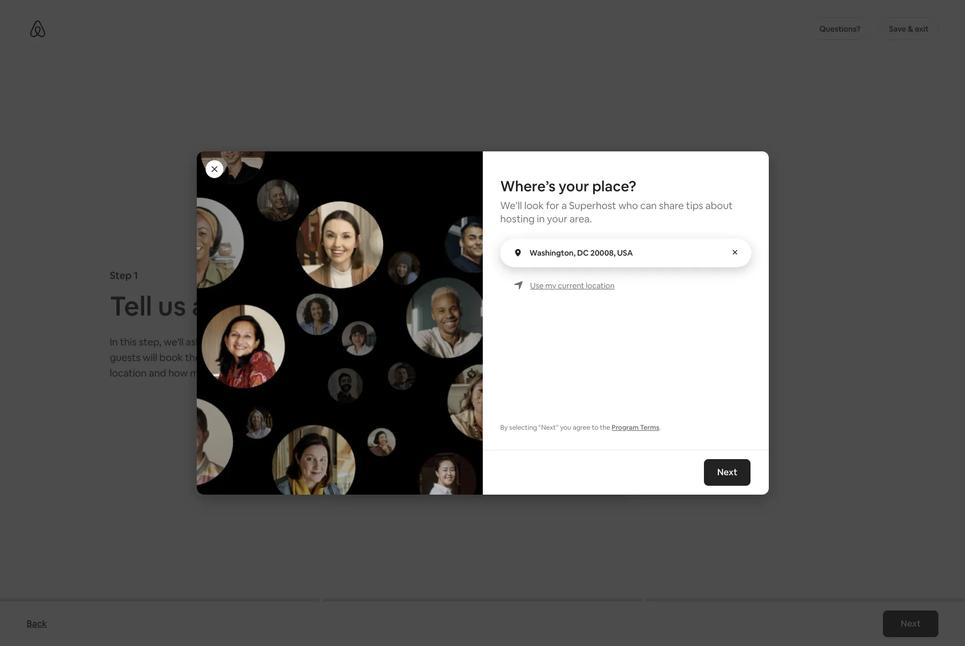 Task type: locate. For each thing, give the bounding box(es) containing it.
you left agree
[[560, 423, 572, 432]]

us up the "we'll"
[[158, 289, 186, 323]]

program terms link
[[612, 423, 660, 432]]

a inside where's your place? we'll look for a superhost who can share tips about hosting in your area.
[[562, 199, 567, 212]]

experienced
[[444, 383, 495, 395]]

if
[[392, 335, 398, 348]]

place
[[232, 351, 257, 364], [465, 397, 488, 408]]

step
[[110, 269, 132, 281]]

1 vertical spatial we'll
[[346, 383, 366, 395]]

own
[[366, 410, 384, 421], [402, 459, 420, 471]]

we'll
[[501, 199, 522, 212], [346, 383, 366, 395]]

1 vertical spatial or
[[366, 397, 375, 408]]

0 horizontal spatial about
[[192, 289, 267, 323]]

1 vertical spatial us
[[366, 351, 376, 364]]

or left just
[[259, 351, 269, 364]]

0 vertical spatial next button
[[705, 459, 751, 486]]

Where's your place? field
[[530, 248, 738, 258]]

1 vertical spatial about
[[192, 289, 267, 323]]

1 vertical spatial a
[[290, 351, 295, 364]]

0 vertical spatial or
[[259, 351, 269, 364]]

about right tips
[[706, 199, 733, 212]]

on
[[490, 397, 500, 408], [607, 397, 617, 408], [369, 459, 380, 471]]

tips
[[687, 199, 704, 212]]

where's
[[501, 177, 556, 196]]

also
[[567, 397, 583, 408]]

program
[[612, 423, 639, 432]]

place down "experienced"
[[465, 397, 488, 408]]

the
[[185, 351, 201, 364], [405, 351, 421, 364], [600, 423, 611, 432]]

1 horizontal spatial place
[[465, 397, 488, 408]]

"next"
[[539, 423, 559, 432]]

from
[[521, 344, 554, 363]]

use
[[530, 281, 544, 291]]

and left if
[[373, 335, 390, 348]]

1 vertical spatial own
[[402, 459, 420, 471]]

next inside the get matched with a superhost dialog
[[718, 466, 738, 478]]

1 vertical spatial place
[[465, 397, 488, 408]]

we'll up chat
[[346, 383, 366, 395]]

0 horizontal spatial on
[[369, 459, 380, 471]]

and inside get one-to-one guidance from a superhost we'll match you with an experienced host. they'll guide you over chat or video as you put your place on airbnb. you can also start on your own and get matched later.
[[386, 410, 401, 421]]

start on your own button
[[341, 454, 426, 476]]

can left stay.
[[250, 366, 267, 379]]

can inside get one-to-one guidance from a superhost we'll match you with an experienced host. they'll guide you over chat or video as you put your place on airbnb. you can also start on your own and get matched later.
[[551, 397, 565, 408]]

0 horizontal spatial us
[[158, 289, 186, 323]]

1 horizontal spatial can
[[551, 397, 565, 408]]

can right who
[[641, 199, 657, 212]]

0 horizontal spatial a
[[290, 351, 295, 364]]

0 vertical spatial a
[[562, 199, 567, 212]]

back
[[27, 618, 47, 629]]

place inside in this step, we'll ask you which type of property you have and if guests will book the entire place or just a room. then let us know the location and how many guests can stay.
[[232, 351, 257, 364]]

1 vertical spatial can
[[250, 366, 267, 379]]

the inside dialog
[[600, 423, 611, 432]]

2 horizontal spatial can
[[641, 199, 657, 212]]

let
[[352, 351, 364, 364]]

0 vertical spatial own
[[366, 410, 384, 421]]

2 vertical spatial can
[[551, 397, 565, 408]]

can inside where's your place? we'll look for a superhost who can share tips about hosting in your area.
[[641, 199, 657, 212]]

a right for
[[562, 199, 567, 212]]

0 vertical spatial and
[[373, 335, 390, 348]]

location right current
[[586, 281, 615, 291]]

can down the guide
[[551, 397, 565, 408]]

place down which
[[232, 351, 257, 364]]

1 horizontal spatial own
[[402, 459, 420, 471]]

1 horizontal spatial we'll
[[501, 199, 522, 212]]

us right let
[[366, 351, 376, 364]]

property
[[287, 335, 328, 348]]

1 vertical spatial next button
[[883, 611, 939, 637]]

look
[[525, 199, 544, 212]]

we'll up hosting
[[501, 199, 522, 212]]

0 vertical spatial location
[[586, 281, 615, 291]]

0 horizontal spatial own
[[366, 410, 384, 421]]

will
[[143, 351, 157, 364]]

and down the will
[[149, 366, 166, 379]]

get
[[403, 410, 417, 421]]

get matched with a superhost dialog
[[148, 93, 769, 553]]

0 vertical spatial next
[[718, 466, 738, 478]]

location down the will
[[110, 366, 147, 379]]

0 horizontal spatial or
[[259, 351, 269, 364]]

location
[[586, 281, 615, 291], [110, 366, 147, 379]]

stay.
[[269, 366, 290, 379]]

about inside where's your place? we'll look for a superhost who can share tips about hosting in your area.
[[706, 199, 733, 212]]

own down "video"
[[366, 410, 384, 421]]

1 horizontal spatial about
[[706, 199, 733, 212]]

next button
[[705, 459, 751, 486], [883, 611, 939, 637]]

next button inside the get matched with a superhost dialog
[[705, 459, 751, 486]]

your
[[559, 177, 589, 196], [547, 212, 568, 225], [445, 397, 464, 408], [346, 410, 365, 421], [382, 459, 401, 471]]

1 horizontal spatial or
[[366, 397, 375, 408]]

own inside button
[[402, 459, 420, 471]]

1 horizontal spatial next button
[[883, 611, 939, 637]]

in
[[110, 335, 118, 348]]

the right know
[[405, 351, 421, 364]]

my
[[546, 281, 557, 291]]

and
[[373, 335, 390, 348], [149, 366, 166, 379], [386, 410, 401, 421]]

many
[[190, 366, 215, 379]]

share
[[659, 199, 684, 212]]

1 horizontal spatial guests
[[217, 366, 248, 379]]

over
[[590, 383, 609, 395]]

you
[[203, 335, 220, 348], [330, 335, 347, 348], [396, 383, 411, 395], [574, 383, 588, 395], [412, 397, 427, 408], [560, 423, 572, 432]]

2 horizontal spatial the
[[600, 423, 611, 432]]

guidance
[[455, 344, 518, 363]]

0 vertical spatial can
[[641, 199, 657, 212]]

about up which
[[192, 289, 267, 323]]

and down "video"
[[386, 410, 401, 421]]

save
[[889, 24, 907, 34]]

the down ask
[[185, 351, 201, 364]]

1 horizontal spatial us
[[366, 351, 376, 364]]

step 1
[[110, 269, 138, 281]]

2 vertical spatial and
[[386, 410, 401, 421]]

place inside get one-to-one guidance from a superhost we'll match you with an experienced host. they'll guide you over chat or video as you put your place on airbnb. you can also start on your own and get matched later.
[[465, 397, 488, 408]]

to
[[592, 423, 599, 432]]

tell
[[110, 289, 152, 323]]

0 horizontal spatial place
[[232, 351, 257, 364]]

0 horizontal spatial can
[[250, 366, 267, 379]]

the right to
[[600, 423, 611, 432]]

where's your place? we'll look for a superhost who can share tips about hosting in your area.
[[501, 177, 733, 225]]

own down get
[[402, 459, 420, 471]]

guests down the entire
[[217, 366, 248, 379]]

then
[[326, 351, 350, 364]]

use my current location
[[530, 281, 615, 291]]

0 horizontal spatial location
[[110, 366, 147, 379]]

1 horizontal spatial the
[[405, 351, 421, 364]]

us inside in this step, we'll ask you which type of property you have and if guests will book the entire place or just a room. then let us know the location and how many guests can stay.
[[366, 351, 376, 364]]

or right chat
[[366, 397, 375, 408]]

guests
[[110, 351, 141, 364], [217, 366, 248, 379]]

0 vertical spatial guests
[[110, 351, 141, 364]]

you inside the get matched with a superhost dialog
[[560, 423, 572, 432]]

guests down "this"
[[110, 351, 141, 364]]

in
[[537, 212, 545, 225]]

0 horizontal spatial we'll
[[346, 383, 366, 395]]

0 horizontal spatial next button
[[705, 459, 751, 486]]

about
[[706, 199, 733, 212], [192, 289, 267, 323]]

for
[[546, 199, 560, 212]]

or
[[259, 351, 269, 364], [366, 397, 375, 408]]

next
[[718, 466, 738, 478], [901, 618, 921, 629]]

have
[[349, 335, 370, 348]]

1 vertical spatial location
[[110, 366, 147, 379]]

start
[[346, 459, 367, 471]]

0 vertical spatial we'll
[[501, 199, 522, 212]]

a right just
[[290, 351, 295, 364]]

just
[[271, 351, 288, 364]]

start
[[585, 397, 605, 408]]

this
[[120, 335, 137, 348]]

0 vertical spatial about
[[706, 199, 733, 212]]

0 vertical spatial place
[[232, 351, 257, 364]]

1 horizontal spatial next
[[901, 618, 921, 629]]

1 horizontal spatial a
[[562, 199, 567, 212]]

your right start
[[382, 459, 401, 471]]

0 horizontal spatial next
[[718, 466, 738, 478]]

location inside in this step, we'll ask you which type of property you have and if guests will book the entire place or just a room. then let us know the location and how many guests can stay.
[[110, 366, 147, 379]]

1 horizontal spatial location
[[586, 281, 615, 291]]

superhost
[[569, 199, 617, 212]]

which
[[222, 335, 249, 348]]

video
[[377, 397, 400, 408]]



Task type: vqa. For each thing, say whether or not it's contained in the screenshot.
Can within where's your place? we'll look for a superhost who can share tips about hosting in your area.
yes



Task type: describe. For each thing, give the bounding box(es) containing it.
your down chat
[[346, 410, 365, 421]]

your inside button
[[382, 459, 401, 471]]

one-
[[375, 344, 406, 363]]

save & exit button
[[880, 18, 939, 40]]

current
[[558, 281, 585, 291]]

as
[[402, 397, 410, 408]]

ask
[[186, 335, 201, 348]]

tell us about your place
[[110, 289, 403, 323]]

questions? button
[[810, 18, 871, 40]]

chat
[[346, 397, 365, 408]]

by
[[501, 423, 508, 432]]

room.
[[297, 351, 324, 364]]

selecting
[[509, 423, 537, 432]]

or inside in this step, we'll ask you which type of property you have and if guests will book the entire place or just a room. then let us know the location and how many guests can stay.
[[259, 351, 269, 364]]

in this step, we'll ask you which type of property you have and if guests will book the entire place or just a room. then let us know the location and how many guests can stay.
[[110, 335, 421, 379]]

start on your own
[[346, 459, 420, 471]]

airbnb.
[[502, 397, 532, 408]]

guide
[[549, 383, 572, 395]]

1 vertical spatial and
[[149, 366, 166, 379]]

we'll inside where's your place? we'll look for a superhost who can share tips about hosting in your area.
[[501, 199, 522, 212]]

host.
[[497, 383, 519, 395]]

your right "put" on the left bottom of page
[[445, 397, 464, 408]]

your up superhost
[[559, 177, 589, 196]]

use my current location button
[[530, 280, 615, 291]]

put
[[429, 397, 443, 408]]

your down for
[[547, 212, 568, 225]]

save & exit
[[889, 24, 929, 34]]

&
[[908, 24, 914, 34]]

you
[[533, 397, 549, 408]]

your place
[[273, 289, 403, 323]]

.
[[660, 423, 661, 432]]

with
[[413, 383, 430, 395]]

know
[[378, 351, 403, 364]]

you up the as
[[396, 383, 411, 395]]

they'll
[[521, 383, 547, 395]]

book
[[160, 351, 183, 364]]

0 vertical spatial us
[[158, 289, 186, 323]]

type
[[251, 335, 273, 348]]

own inside get one-to-one guidance from a superhost we'll match you with an experienced host. they'll guide you over chat or video as you put your place on airbnb. you can also start on your own and get matched later.
[[366, 410, 384, 421]]

get
[[346, 344, 372, 363]]

we'll
[[164, 335, 184, 348]]

match
[[368, 383, 394, 395]]

exit
[[915, 24, 929, 34]]

0 horizontal spatial guests
[[110, 351, 141, 364]]

how
[[168, 366, 188, 379]]

you down with
[[412, 397, 427, 408]]

can inside in this step, we'll ask you which type of property you have and if guests will book the entire place or just a room. then let us know the location and how many guests can stay.
[[250, 366, 267, 379]]

one
[[427, 344, 452, 363]]

you up then
[[330, 335, 347, 348]]

entire
[[203, 351, 230, 364]]

to-
[[406, 344, 427, 363]]

or inside get one-to-one guidance from a superhost we'll match you with an experienced host. they'll guide you over chat or video as you put your place on airbnb. you can also start on your own and get matched later.
[[366, 397, 375, 408]]

of
[[275, 335, 284, 348]]

step,
[[139, 335, 162, 348]]

1
[[134, 269, 138, 281]]

you up also on the bottom right of the page
[[574, 383, 588, 395]]

a inside in this step, we'll ask you which type of property you have and if guests will book the entire place or just a room. then let us know the location and how many guests can stay.
[[290, 351, 295, 364]]

back button
[[21, 613, 52, 635]]

later.
[[458, 410, 478, 421]]

a superhost
[[346, 360, 427, 379]]

on inside button
[[369, 459, 380, 471]]

place?
[[593, 177, 637, 196]]

hosting
[[501, 212, 535, 225]]

questions?
[[820, 24, 861, 34]]

1 horizontal spatial on
[[490, 397, 500, 408]]

2 horizontal spatial on
[[607, 397, 617, 408]]

1 vertical spatial guests
[[217, 366, 248, 379]]

you up the entire
[[203, 335, 220, 348]]

matched
[[419, 410, 456, 421]]

we'll inside get one-to-one guidance from a superhost we'll match you with an experienced host. they'll guide you over chat or video as you put your place on airbnb. you can also start on your own and get matched later.
[[346, 383, 366, 395]]

area.
[[570, 212, 592, 225]]

agree
[[573, 423, 591, 432]]

terms
[[640, 423, 660, 432]]

by selecting "next" you agree to the program terms .
[[501, 423, 661, 432]]

1 vertical spatial next
[[901, 618, 921, 629]]

0 horizontal spatial the
[[185, 351, 201, 364]]

who
[[619, 199, 638, 212]]

an
[[432, 383, 442, 395]]

location inside button
[[586, 281, 615, 291]]

get one-to-one guidance from a superhost we'll match you with an experienced host. they'll guide you over chat or video as you put your place on airbnb. you can also start on your own and get matched later.
[[346, 344, 617, 421]]



